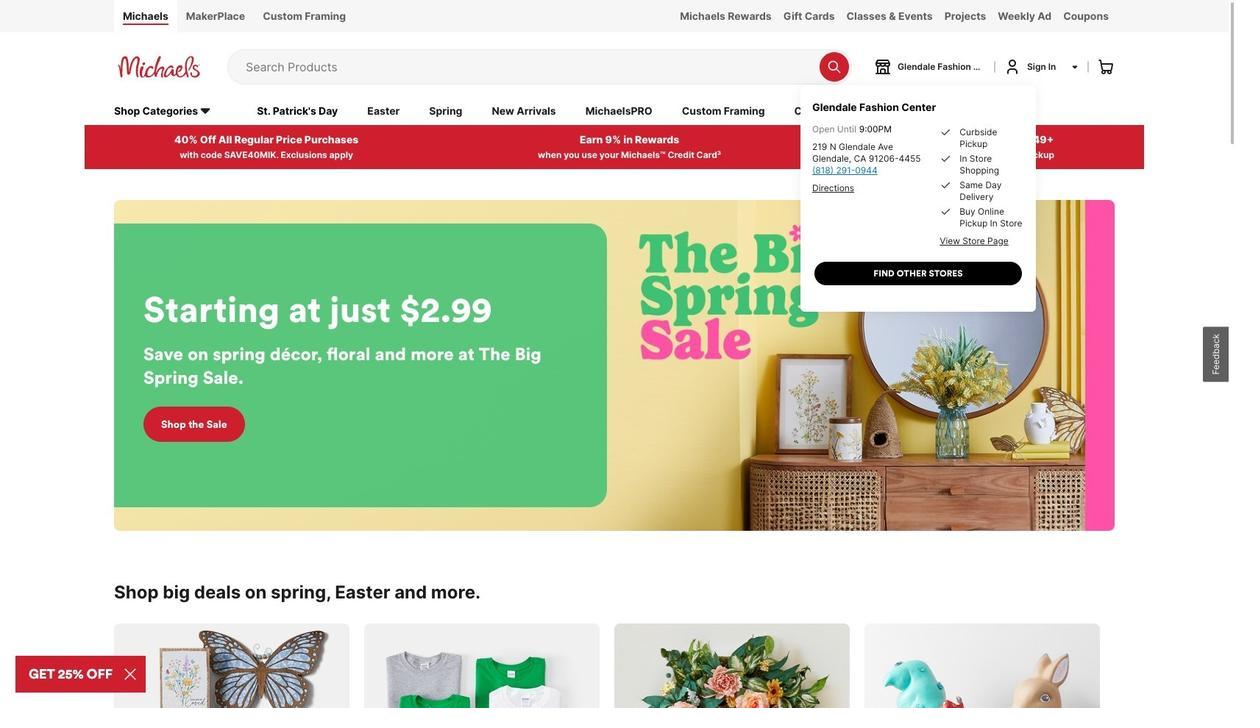 Task type: describe. For each thing, give the bounding box(es) containing it.
gnome and rabbit ceramic paintable crafts image
[[865, 624, 1100, 709]]

Search Input field
[[246, 50, 813, 84]]



Task type: locate. For each thing, give the bounding box(es) containing it.
the big spring sale logo in green and pink on yellow wall with natural wood mirror and chest image
[[114, 200, 1115, 531]]

tooltip
[[801, 68, 1036, 312]]

butterfly and floral décor accents on open shelves image
[[114, 624, 350, 709]]

grey, white and green folded t-shirts image
[[364, 624, 600, 709]]

green wreath with pink and yellow flowers image
[[615, 624, 850, 709]]

search button image
[[827, 60, 842, 74]]



Task type: vqa. For each thing, say whether or not it's contained in the screenshot.
Rewards
no



